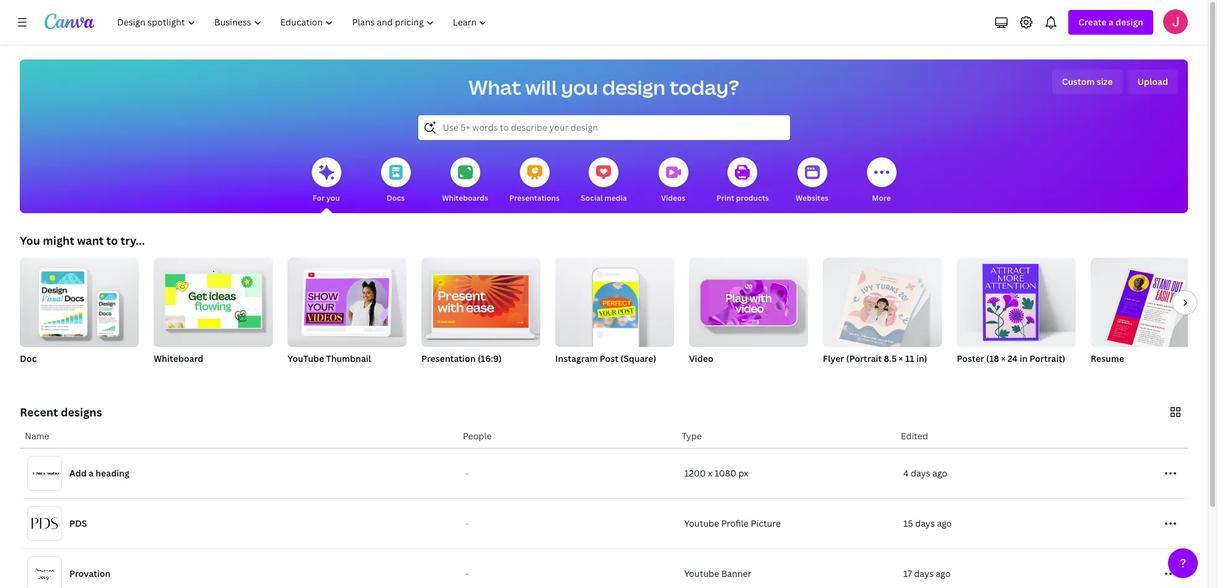 Task type: locate. For each thing, give the bounding box(es) containing it.
whiteboard unlimited
[[154, 353, 203, 379]]

× inside 'flyer (portrait 8.5 × 11 in)' group
[[899, 353, 903, 364]]

0 vertical spatial days
[[911, 467, 931, 479]]

4 group from the left
[[421, 253, 540, 347]]

youtube left "banner"
[[684, 568, 719, 580]]

name
[[25, 430, 49, 442]]

2 group from the left
[[154, 253, 273, 347]]

0 vertical spatial design
[[1116, 16, 1144, 28]]

days right 17
[[914, 568, 934, 580]]

17 days ago
[[904, 568, 951, 580]]

days
[[911, 467, 931, 479], [915, 518, 935, 529], [914, 568, 934, 580]]

1920 down video on the right bottom of the page
[[689, 369, 707, 379]]

2 youtube from the top
[[684, 568, 719, 580]]

print
[[717, 193, 734, 203]]

days for 17
[[914, 568, 934, 580]]

youtube
[[684, 518, 719, 529], [684, 568, 719, 580]]

2 vertical spatial ago
[[936, 568, 951, 580]]

a right add
[[89, 467, 94, 479]]

× inside poster (18 × 24 in portrait) group
[[1001, 353, 1006, 364]]

1080 inside presentation (16:9) 1920 × 1080 px
[[446, 369, 465, 379]]

1 youtube from the top
[[684, 518, 719, 529]]

youtube profile picture
[[684, 518, 781, 529]]

11
[[905, 353, 915, 364]]

1200 x 1080 px
[[684, 467, 749, 479]]

4 days ago
[[904, 467, 948, 479]]

type
[[682, 430, 702, 442]]

what will you design today?
[[469, 74, 739, 100]]

-
[[465, 470, 467, 477], [467, 470, 469, 477], [465, 521, 467, 527], [467, 521, 469, 527], [465, 571, 467, 577], [467, 571, 469, 577]]

ago
[[933, 467, 948, 479], [937, 518, 952, 529], [936, 568, 951, 580]]

ago right the 15
[[937, 518, 952, 529]]

1 vertical spatial a
[[89, 467, 94, 479]]

print products button
[[717, 149, 769, 213]]

6 group from the left
[[689, 253, 808, 347]]

you
[[20, 233, 40, 248]]

1 vertical spatial --
[[465, 521, 469, 527]]

you right will
[[561, 74, 598, 100]]

x
[[708, 467, 713, 479]]

design right "create"
[[1116, 16, 1144, 28]]

0 horizontal spatial design
[[602, 74, 666, 100]]

group for whiteboard
[[154, 253, 273, 347]]

want
[[77, 233, 104, 248]]

1 horizontal spatial design
[[1116, 16, 1144, 28]]

px inside video 1920 × 1080 px
[[735, 369, 743, 379]]

1 vertical spatial ago
[[937, 518, 952, 529]]

top level navigation element
[[109, 10, 498, 35]]

2 vertical spatial --
[[465, 571, 469, 577]]

poster
[[957, 353, 984, 364]]

youtube for youtube banner
[[684, 568, 719, 580]]

in)
[[917, 353, 928, 364]]

custom
[[1062, 76, 1095, 87]]

flyer
[[823, 353, 844, 364]]

a inside "dropdown button"
[[1109, 16, 1114, 28]]

design
[[1116, 16, 1144, 28], [602, 74, 666, 100]]

1080
[[446, 369, 465, 379], [714, 369, 733, 379], [715, 467, 737, 479]]

add a heading
[[69, 467, 129, 479]]

ago right 4
[[933, 467, 948, 479]]

2 -- from the top
[[465, 521, 469, 527]]

× down video on the right bottom of the page
[[709, 369, 712, 379]]

1920 down presentation
[[421, 369, 439, 379]]

you might want to try...
[[20, 233, 145, 248]]

× down presentation
[[441, 369, 445, 379]]

youtube left profile
[[684, 518, 719, 529]]

None search field
[[418, 115, 790, 140]]

3 -- from the top
[[465, 571, 469, 577]]

group for instagram post (square)
[[555, 253, 674, 347]]

1 vertical spatial days
[[915, 518, 935, 529]]

ago right 17
[[936, 568, 951, 580]]

resume group
[[1091, 253, 1210, 381]]

presentation (16:9) group
[[421, 253, 540, 381]]

0 vertical spatial youtube
[[684, 518, 719, 529]]

days right the 15
[[915, 518, 935, 529]]

0 horizontal spatial a
[[89, 467, 94, 479]]

try...
[[120, 233, 145, 248]]

group for presentation (16:9)
[[421, 253, 540, 347]]

0 horizontal spatial you
[[326, 193, 340, 203]]

2 vertical spatial days
[[914, 568, 934, 580]]

a
[[1109, 16, 1114, 28], [89, 467, 94, 479]]

instagram post (square)
[[555, 353, 656, 364]]

× inside presentation (16:9) 1920 × 1080 px
[[441, 369, 445, 379]]

you
[[561, 74, 598, 100], [326, 193, 340, 203]]

design inside "dropdown button"
[[1116, 16, 1144, 28]]

2 1920 from the left
[[689, 369, 707, 379]]

7 group from the left
[[823, 253, 942, 351]]

1920
[[421, 369, 439, 379], [689, 369, 707, 379]]

0 vertical spatial ago
[[933, 467, 948, 479]]

1 group from the left
[[20, 253, 139, 347]]

0 vertical spatial a
[[1109, 16, 1114, 28]]

docs
[[387, 193, 405, 203]]

24
[[1008, 353, 1018, 364]]

whiteboards
[[442, 193, 488, 203]]

products
[[736, 193, 769, 203]]

1 -- from the top
[[465, 470, 469, 477]]

design up search search box
[[602, 74, 666, 100]]

create
[[1079, 16, 1107, 28]]

1 horizontal spatial 1920
[[689, 369, 707, 379]]

you right for
[[326, 193, 340, 203]]

doc group
[[20, 253, 139, 381]]

a right "create"
[[1109, 16, 1114, 28]]

3 group from the left
[[288, 253, 407, 347]]

custom size
[[1062, 76, 1113, 87]]

0 vertical spatial --
[[465, 470, 469, 477]]

ago for 15 days ago
[[937, 518, 952, 529]]

(square)
[[621, 353, 656, 364]]

1 vertical spatial design
[[602, 74, 666, 100]]

1920 inside video 1920 × 1080 px
[[689, 369, 707, 379]]

doc
[[20, 353, 37, 364]]

youtube for youtube profile picture
[[684, 518, 719, 529]]

× left 11
[[899, 353, 903, 364]]

will
[[525, 74, 557, 100]]

presentations
[[509, 193, 560, 203]]

people
[[463, 430, 492, 442]]

james peterson image
[[1163, 9, 1188, 34]]

youtube thumbnail group
[[288, 253, 407, 381]]

a for create
[[1109, 16, 1114, 28]]

presentation (16:9) 1920 × 1080 px
[[421, 353, 502, 379]]

× left 24
[[1001, 353, 1006, 364]]

social media
[[581, 193, 627, 203]]

×
[[899, 353, 903, 364], [1001, 353, 1006, 364], [441, 369, 445, 379], [709, 369, 712, 379]]

print products
[[717, 193, 769, 203]]

youtube
[[288, 353, 324, 364]]

for you button
[[311, 149, 341, 213]]

1920 × 1080 px button
[[689, 368, 756, 381]]

0 vertical spatial you
[[561, 74, 598, 100]]

presentation
[[421, 353, 476, 364]]

5 group from the left
[[555, 253, 674, 347]]

9 group from the left
[[1091, 253, 1210, 352]]

15
[[904, 518, 913, 529]]

video 1920 × 1080 px
[[689, 353, 743, 379]]

more
[[872, 193, 891, 203]]

px
[[467, 369, 475, 379], [735, 369, 743, 379], [739, 467, 749, 479]]

1 horizontal spatial a
[[1109, 16, 1114, 28]]

8 group from the left
[[957, 253, 1076, 347]]

1 vertical spatial youtube
[[684, 568, 719, 580]]

days right 4
[[911, 467, 931, 479]]

custom size button
[[1052, 69, 1123, 94]]

websites
[[796, 193, 829, 203]]

1 1920 from the left
[[421, 369, 439, 379]]

group
[[20, 253, 139, 347], [154, 253, 273, 347], [288, 253, 407, 347], [421, 253, 540, 347], [555, 253, 674, 347], [689, 253, 808, 347], [823, 253, 942, 351], [957, 253, 1076, 347], [1091, 253, 1210, 352]]

0 horizontal spatial 1920
[[421, 369, 439, 379]]

1080 inside video 1920 × 1080 px
[[714, 369, 733, 379]]

video
[[689, 353, 713, 364]]

1 vertical spatial you
[[326, 193, 340, 203]]

--
[[465, 470, 469, 477], [465, 521, 469, 527], [465, 571, 469, 577]]

might
[[43, 233, 74, 248]]

17
[[904, 568, 912, 580]]

recent designs
[[20, 405, 102, 420]]

recent
[[20, 405, 58, 420]]

youtube banner
[[684, 568, 752, 580]]

today?
[[670, 74, 739, 100]]



Task type: describe. For each thing, give the bounding box(es) containing it.
group for resume
[[1091, 253, 1210, 352]]

media
[[605, 193, 627, 203]]

videos button
[[659, 149, 688, 213]]

upload button
[[1128, 69, 1178, 94]]

upload
[[1138, 76, 1168, 87]]

unlimited
[[154, 369, 189, 379]]

social media button
[[581, 149, 627, 213]]

ago for 17 days ago
[[936, 568, 951, 580]]

1 horizontal spatial you
[[561, 74, 598, 100]]

ago for 4 days ago
[[933, 467, 948, 479]]

(18
[[986, 353, 999, 364]]

-- for youtube profile picture
[[465, 521, 469, 527]]

1200
[[684, 467, 706, 479]]

flyer (portrait 8.5 × 11 in)
[[823, 353, 928, 364]]

poster (18 × 24 in portrait)
[[957, 353, 1066, 364]]

more button
[[867, 149, 897, 213]]

days for 4
[[911, 467, 931, 479]]

post
[[600, 353, 619, 364]]

whiteboard
[[154, 353, 203, 364]]

videos
[[661, 193, 686, 203]]

portrait)
[[1030, 353, 1066, 364]]

× inside video 1920 × 1080 px
[[709, 369, 712, 379]]

15 days ago
[[904, 518, 952, 529]]

flyer (portrait 8.5 × 11 in) group
[[823, 253, 942, 381]]

create a design
[[1079, 16, 1144, 28]]

banner
[[721, 568, 752, 580]]

instagram post (square) group
[[555, 253, 674, 381]]

profile
[[721, 518, 749, 529]]

designs
[[61, 405, 102, 420]]

resume
[[1091, 353, 1124, 364]]

edited
[[901, 430, 928, 442]]

group for poster (18 × 24 in portrait)
[[957, 253, 1076, 347]]

px inside presentation (16:9) 1920 × 1080 px
[[467, 369, 475, 379]]

Search search field
[[443, 116, 765, 139]]

for you
[[313, 193, 340, 203]]

what
[[469, 74, 521, 100]]

a for add
[[89, 467, 94, 479]]

(16:9)
[[478, 353, 502, 364]]

websites button
[[796, 149, 829, 213]]

video group
[[689, 253, 808, 381]]

group for flyer (portrait 8.5 × 11 in)
[[823, 253, 942, 351]]

group for video
[[689, 253, 808, 347]]

8.5
[[884, 353, 897, 364]]

instagram
[[555, 353, 598, 364]]

social
[[581, 193, 603, 203]]

days for 15
[[915, 518, 935, 529]]

create a design button
[[1069, 10, 1153, 35]]

poster (18 × 24 in portrait) group
[[957, 253, 1076, 381]]

heading
[[96, 467, 129, 479]]

docs button
[[381, 149, 411, 213]]

whiteboards button
[[442, 149, 488, 213]]

you inside for you button
[[326, 193, 340, 203]]

add
[[69, 467, 87, 479]]

to
[[106, 233, 118, 248]]

for
[[313, 193, 325, 203]]

youtube thumbnail
[[288, 353, 371, 364]]

pds
[[69, 518, 87, 529]]

-- for youtube banner
[[465, 571, 469, 577]]

4
[[904, 467, 909, 479]]

(portrait
[[846, 353, 882, 364]]

thumbnail
[[326, 353, 371, 364]]

picture
[[751, 518, 781, 529]]

provation
[[69, 568, 111, 580]]

group for youtube thumbnail
[[288, 253, 407, 347]]

whiteboard group
[[154, 253, 273, 381]]

1920 inside presentation (16:9) 1920 × 1080 px
[[421, 369, 439, 379]]

in
[[1020, 353, 1028, 364]]

presentations button
[[509, 149, 560, 213]]

-- for 1200 x 1080 px
[[465, 470, 469, 477]]

size
[[1097, 76, 1113, 87]]



Task type: vqa. For each thing, say whether or not it's contained in the screenshot.


